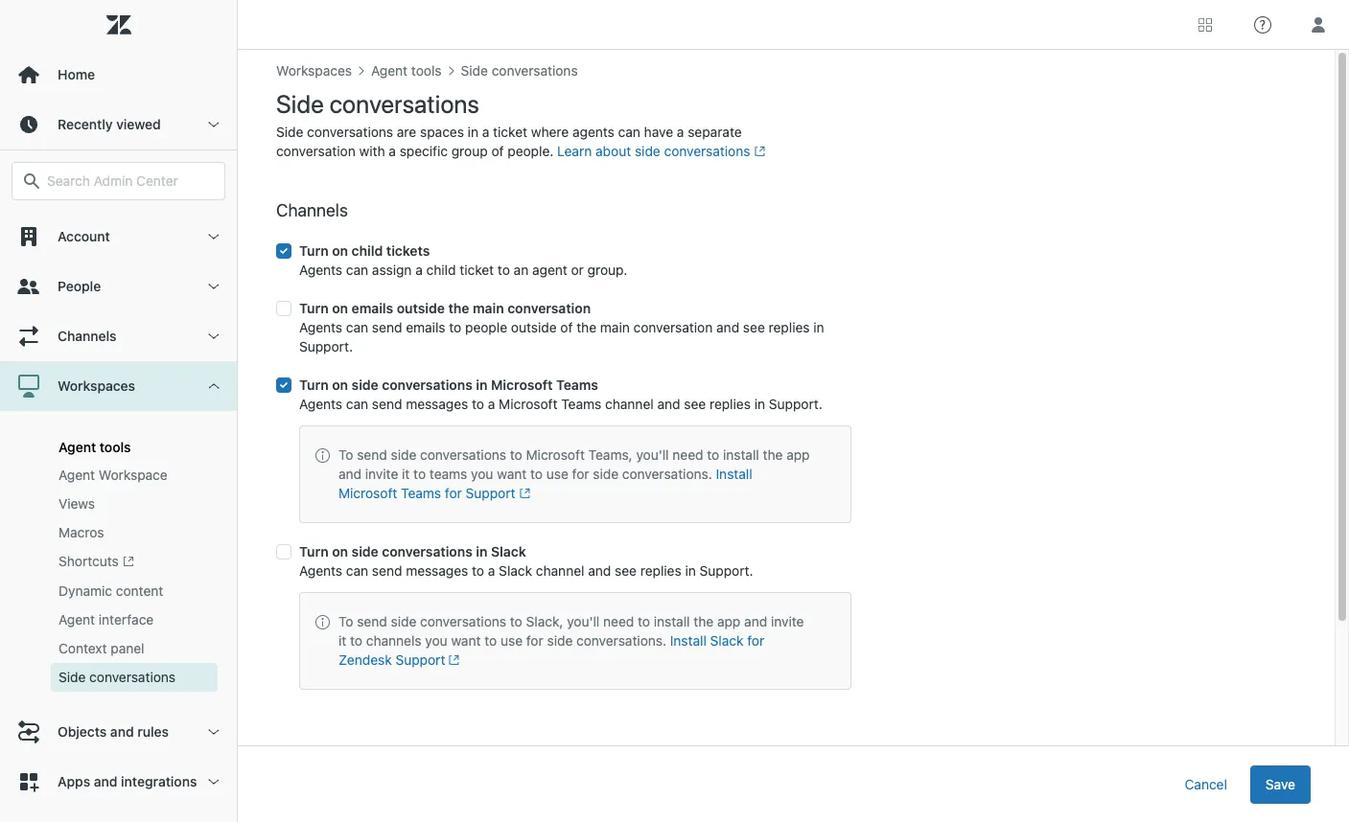 Task type: locate. For each thing, give the bounding box(es) containing it.
2 vertical spatial agent
[[59, 612, 95, 629]]

dynamic content link
[[51, 578, 218, 606]]

tree item
[[0, 362, 237, 708]]

0 vertical spatial and
[[110, 724, 134, 741]]

agent
[[59, 439, 96, 456], [59, 467, 95, 483], [59, 612, 95, 629]]

3 agent from the top
[[59, 612, 95, 629]]

panel
[[111, 641, 144, 657]]

side conversations link
[[51, 664, 218, 693]]

and
[[110, 724, 134, 741], [94, 774, 117, 791]]

agent workspace element
[[59, 466, 168, 485]]

agent left tools
[[59, 439, 96, 456]]

1 vertical spatial agent
[[59, 467, 95, 483]]

workspaces
[[58, 378, 135, 394]]

agent interface
[[59, 612, 154, 629]]

channels button
[[0, 312, 237, 362]]

views link
[[51, 490, 218, 519]]

none search field inside primary element
[[2, 162, 235, 200]]

home
[[58, 66, 95, 82]]

agent up views
[[59, 467, 95, 483]]

1 agent from the top
[[59, 439, 96, 456]]

dynamic
[[59, 583, 112, 600]]

and right apps
[[94, 774, 117, 791]]

agent for agent workspace
[[59, 467, 95, 483]]

zendesk products image
[[1199, 18, 1212, 31]]

shortcuts
[[59, 553, 119, 570]]

context panel element
[[59, 640, 144, 659]]

shortcuts element
[[59, 552, 134, 573]]

side
[[59, 670, 86, 686]]

objects and rules button
[[0, 708, 237, 758]]

agent inside "agent workspace" element
[[59, 467, 95, 483]]

tree item containing workspaces
[[0, 362, 237, 708]]

tree inside primary element
[[0, 212, 237, 808]]

agent inside agent interface element
[[59, 612, 95, 629]]

and for objects
[[110, 724, 134, 741]]

agent interface element
[[59, 611, 154, 630]]

2 agent from the top
[[59, 467, 95, 483]]

agent tools
[[59, 439, 131, 456]]

content
[[116, 583, 163, 600]]

viewed
[[116, 116, 161, 132]]

agent up context
[[59, 612, 95, 629]]

workspaces group
[[0, 411, 237, 708]]

channels
[[58, 328, 117, 344]]

None search field
[[2, 162, 235, 200]]

0 vertical spatial agent
[[59, 439, 96, 456]]

tree
[[0, 212, 237, 808]]

agent for agent interface
[[59, 612, 95, 629]]

context panel link
[[51, 635, 218, 664]]

recently viewed button
[[0, 100, 237, 150]]

primary element
[[0, 0, 238, 823]]

tree containing account
[[0, 212, 237, 808]]

cancel
[[1185, 776, 1228, 793]]

shortcuts link
[[51, 548, 218, 578]]

agent interface link
[[51, 606, 218, 635]]

people button
[[0, 262, 237, 312]]

and left rules
[[110, 724, 134, 741]]

1 vertical spatial and
[[94, 774, 117, 791]]

workspace
[[99, 467, 168, 483]]



Task type: vqa. For each thing, say whether or not it's contained in the screenshot.
Business
no



Task type: describe. For each thing, give the bounding box(es) containing it.
agent tools element
[[59, 439, 131, 456]]

integrations
[[121, 774, 197, 791]]

macros
[[59, 525, 104, 541]]

side conversations
[[59, 670, 176, 686]]

rules
[[137, 724, 169, 741]]

apps and integrations
[[58, 774, 197, 791]]

objects and rules
[[58, 724, 169, 741]]

views
[[59, 496, 95, 512]]

apps and integrations button
[[0, 758, 237, 808]]

save button
[[1251, 766, 1311, 804]]

agent workspace
[[59, 467, 168, 483]]

user menu image
[[1306, 12, 1331, 37]]

objects
[[58, 724, 107, 741]]

help image
[[1254, 16, 1272, 33]]

recently viewed
[[58, 116, 161, 132]]

tree item inside primary element
[[0, 362, 237, 708]]

people
[[58, 278, 101, 294]]

macros link
[[51, 519, 218, 548]]

tools
[[100, 439, 131, 456]]

cancel button
[[1170, 766, 1243, 804]]

dynamic content element
[[59, 582, 163, 602]]

macros element
[[59, 524, 104, 543]]

agent workspace link
[[51, 461, 218, 490]]

agent for agent tools
[[59, 439, 96, 456]]

apps
[[58, 774, 90, 791]]

workspaces button
[[0, 362, 237, 411]]

views element
[[59, 495, 95, 514]]

Search Admin Center field
[[47, 173, 213, 190]]

account
[[58, 228, 110, 245]]

interface
[[99, 612, 154, 629]]

side conversations element
[[59, 669, 176, 688]]

conversations
[[89, 670, 176, 686]]

dynamic content
[[59, 583, 163, 600]]

save
[[1266, 776, 1296, 793]]

context
[[59, 641, 107, 657]]

recently
[[58, 116, 113, 132]]

account button
[[0, 212, 237, 262]]

context panel
[[59, 641, 144, 657]]

and for apps
[[94, 774, 117, 791]]

home button
[[0, 50, 237, 100]]



